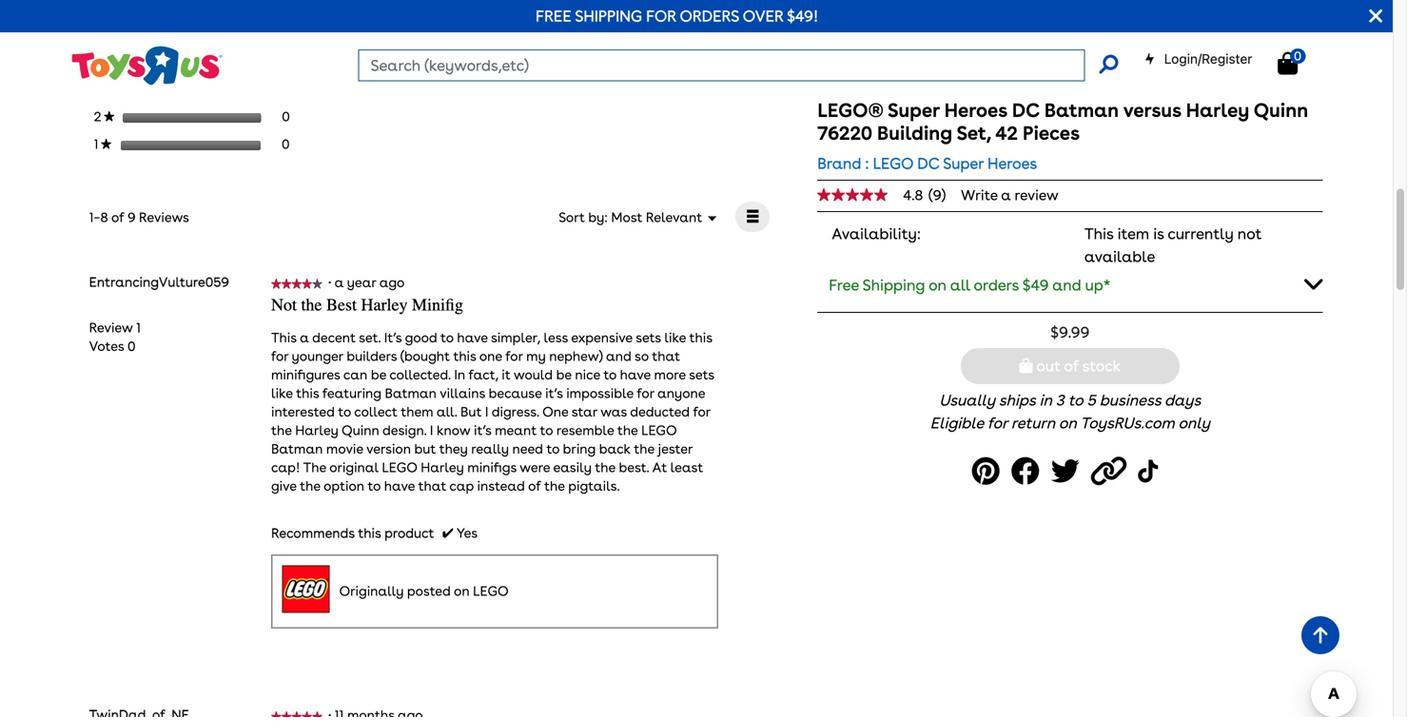 Task type: describe. For each thing, give the bounding box(es) containing it.
deducted
[[630, 404, 690, 420]]

really
[[471, 441, 509, 457]]

at
[[653, 460, 667, 476]]

tiktok image
[[1139, 450, 1163, 493]]

least
[[671, 460, 703, 476]]

review
[[89, 320, 133, 336]]

eligible
[[930, 414, 984, 433]]

share lego® super heroes dc batman versus harley quinn 76220 building set, 42 pieces on facebook image
[[1011, 450, 1046, 493]]

quinn inside lego® super heroes dc batman versus harley quinn 76220 building set, 42 pieces brand : lego dc super heroes
[[1254, 99, 1309, 122]]

1 vertical spatial like
[[271, 385, 293, 402]]

★ for 3
[[104, 83, 114, 94]]

orders
[[680, 7, 739, 25]]

it's
[[384, 330, 402, 346]]

of for 1–8
[[111, 209, 124, 226]]

5 inside usually ships in 3 to 5 business days eligible for return on toysrus.com only
[[1087, 391, 1096, 410]]

lego image
[[282, 566, 330, 613]]

to right good at the left of the page
[[441, 330, 454, 346]]

it
[[502, 367, 511, 383]]

batman inside lego® super heroes dc batman versus harley quinn 76220 building set, 42 pieces brand : lego dc super heroes
[[1045, 99, 1119, 122]]

minifig
[[412, 295, 463, 315]]

to down one
[[540, 423, 553, 439]]

them
[[401, 404, 434, 420]]

toysrus.com
[[1081, 414, 1175, 433]]

orders
[[974, 276, 1019, 295]]

minifigures
[[271, 367, 340, 383]]

all.
[[437, 404, 457, 420]]

3 inside usually ships in 3 to 5 business days eligible for return on toysrus.com only
[[1056, 391, 1065, 410]]

ago
[[379, 275, 405, 291]]

return
[[1012, 414, 1056, 433]]

for up deducted
[[637, 385, 655, 402]]

share a link to lego® super heroes dc batman versus harley quinn 76220 building set, 42 pieces on twitter image
[[1051, 450, 1086, 493]]

this up anyone
[[690, 330, 713, 346]]

for
[[646, 7, 676, 25]]

decent
[[312, 330, 356, 346]]

lego® super heroes dc batman versus harley quinn 76220 building set, 42 pieces brand : lego dc super heroes
[[818, 99, 1309, 173]]

$49
[[1023, 276, 1049, 295]]

★ for 1
[[101, 139, 111, 150]]

by:
[[589, 209, 608, 226]]

the up back
[[618, 423, 638, 439]]

harley inside lego® super heroes dc batman versus harley quinn 76220 building set, 42 pieces brand : lego dc super heroes
[[1187, 99, 1250, 122]]

reviews
[[139, 209, 189, 226]]

availability:
[[832, 225, 921, 243]]

★ for 2
[[104, 111, 114, 122]]

cap!
[[271, 460, 300, 476]]

set.
[[359, 330, 381, 346]]

collect
[[354, 404, 398, 420]]

stock
[[1083, 357, 1121, 376]]

1–8 of 9 reviews
[[89, 209, 196, 226]]

votes
[[89, 338, 124, 354]]

3 ★
[[94, 81, 114, 97]]

the down 'the'
[[300, 478, 321, 494]]

set,
[[957, 122, 991, 145]]

to down featuring
[[338, 404, 351, 420]]

ships
[[999, 391, 1036, 410]]

building
[[877, 122, 953, 145]]

harley down they
[[421, 460, 464, 476]]

expensive
[[571, 330, 633, 346]]

nice
[[575, 367, 600, 383]]

0 vertical spatial heroes
[[945, 99, 1008, 122]]

the down back
[[595, 460, 616, 476]]

sort
[[559, 209, 585, 226]]

1 horizontal spatial like
[[665, 330, 686, 346]]

this down minifigures
[[296, 385, 319, 402]]

yes
[[457, 525, 478, 542]]

★ for 5
[[104, 28, 115, 39]]

write a review
[[961, 187, 1059, 204]]

would
[[514, 367, 553, 383]]

can
[[343, 367, 368, 383]]

lego right posted at left bottom
[[473, 583, 509, 600]]

0 vertical spatial 3
[[94, 81, 104, 97]]

simpler,
[[491, 330, 540, 346]]

4.8 for 4.8
[[667, 9, 686, 25]]

resemble
[[557, 423, 614, 439]]

lego®
[[818, 99, 884, 122]]

the right not
[[301, 295, 322, 315]]

digress.
[[492, 404, 539, 420]]

know
[[437, 423, 471, 439]]

product
[[385, 525, 434, 542]]

brand : lego dc super heroes link
[[818, 152, 1038, 175]]

free shipping for orders over $49! link
[[536, 7, 819, 25]]

for down simpler,
[[506, 348, 523, 364]]

movie
[[326, 441, 363, 457]]

for up minifigures
[[271, 348, 289, 364]]

all
[[951, 276, 971, 295]]

not
[[1238, 225, 1262, 243]]

0 vertical spatial i
[[485, 404, 489, 420]]

not
[[271, 295, 297, 315]]

create a pinterest pin for lego® super heroes dc batman versus harley quinn 76220 building set, 42 pieces image
[[972, 450, 1006, 493]]

usually
[[940, 391, 996, 410]]

brand
[[818, 154, 862, 173]]

item
[[1118, 225, 1150, 243]]

a for write
[[1001, 187, 1011, 204]]

toys r us image
[[70, 44, 222, 87]]

1 vertical spatial batman
[[385, 385, 437, 402]]

0 horizontal spatial have
[[384, 478, 415, 494]]

to down original
[[368, 478, 381, 494]]

review 1 votes 0
[[89, 320, 141, 354]]

villains
[[440, 385, 485, 402]]

not the best harley minifig
[[271, 295, 463, 315]]

recommends
[[271, 525, 355, 542]]

but
[[461, 404, 482, 420]]

good
[[405, 330, 437, 346]]

Enter Keyword or Item No. search field
[[358, 49, 1085, 81]]

4
[[94, 53, 105, 70]]

bring
[[563, 441, 596, 457]]

this left product
[[358, 525, 381, 542]]

this item is currently not available
[[1085, 225, 1262, 266]]

up*
[[1086, 276, 1111, 295]]

4 ★
[[94, 53, 115, 70]]

less
[[544, 330, 568, 346]]

original
[[330, 460, 379, 476]]

1 vertical spatial that
[[418, 478, 446, 494]]

free shipping on all orders $49 and up* button
[[818, 265, 1323, 305]]

version
[[367, 441, 411, 457]]

interested
[[271, 404, 335, 420]]

to up impossible
[[604, 367, 617, 383]]

anyone
[[658, 385, 705, 402]]

9
[[128, 209, 136, 226]]

$9.99
[[1051, 323, 1090, 342]]

on inside usually ships in 3 to 5 business days eligible for return on toysrus.com only
[[1059, 414, 1077, 433]]

year
[[347, 275, 376, 291]]

1 be from the left
[[371, 367, 386, 383]]



Task type: locate. For each thing, give the bounding box(es) containing it.
builders
[[347, 348, 397, 364]]

0 vertical spatial and
[[1053, 276, 1082, 295]]

(9)
[[929, 187, 946, 204]]

and left up*
[[1053, 276, 1082, 295]]

1 vertical spatial 4.8
[[903, 187, 924, 204]]

on right return
[[1059, 414, 1077, 433]]

4.8 up enter keyword or item no. search box
[[667, 9, 686, 25]]

1 vertical spatial dc
[[918, 154, 940, 173]]

the up best. at the left bottom of page
[[634, 441, 655, 457]]

0 vertical spatial have
[[457, 330, 488, 346]]

· a year ago
[[328, 275, 411, 291]]

younger
[[292, 348, 343, 364]]

4.8 left (9) on the top right
[[903, 187, 924, 204]]

be down 'builders'
[[371, 367, 386, 383]]

0 horizontal spatial batman
[[271, 441, 323, 457]]

login/register
[[1165, 51, 1253, 67]]

quinn
[[1254, 99, 1309, 122], [342, 423, 379, 439]]

the down interested
[[271, 423, 292, 439]]

0 vertical spatial batman
[[1045, 99, 1119, 122]]

it's
[[545, 385, 563, 402], [474, 423, 492, 439]]

this inside 'this a decent set. it's good to have simpler, less expensive sets like this for younger builders (bought this one for my nephew) and so that minifigures can be collected. in fact, it would be nice to have more sets like this featuring batman villains because it's impossible for anyone interested to collect them all. but i digress. one star was deducted for the harley quinn design. i know it's meant to resemble the lego batman movie version but they really need to bring back the jester cap! the original lego harley minifigs were easily the best. at least give the option to have that cap instead of the pigtails.'
[[271, 330, 297, 346]]

quinn down "collect"
[[342, 423, 379, 439]]

1 horizontal spatial 4.8
[[903, 187, 924, 204]]

they
[[439, 441, 468, 457]]

free
[[829, 276, 859, 295]]

0 vertical spatial this
[[1085, 225, 1114, 243]]

1 horizontal spatial 1
[[136, 320, 141, 336]]

0 horizontal spatial quinn
[[342, 423, 379, 439]]

for inside usually ships in 3 to 5 business days eligible for return on toysrus.com only
[[988, 414, 1008, 433]]

0 horizontal spatial be
[[371, 367, 386, 383]]

relevant
[[646, 210, 703, 226]]

close button image
[[1370, 6, 1383, 27]]

1 horizontal spatial on
[[929, 276, 947, 295]]

7
[[282, 26, 290, 42]]

0 horizontal spatial that
[[418, 478, 446, 494]]

it's up 'really'
[[474, 423, 492, 439]]

★ down 2 ★
[[101, 139, 111, 150]]

1 horizontal spatial i
[[485, 404, 489, 420]]

sets
[[636, 330, 661, 346], [689, 367, 715, 383]]

this for this a decent set. it's good to have simpler, less expensive sets like this for younger builders (bought this one for my nephew) and so that minifigures can be collected. in fact, it would be nice to have more sets like this featuring batman villains because it's impossible for anyone interested to collect them all. but i digress. one star was deducted for the harley quinn design. i know it's meant to resemble the lego batman movie version but they really need to bring back the jester cap! the original lego harley minifigs were easily the best. at least give the option to have that cap instead of the pigtails.
[[271, 330, 297, 346]]

available
[[1085, 247, 1156, 266]]

copy a link to lego® super heroes dc batman versus harley quinn 76220 building set, 42 pieces image
[[1091, 450, 1133, 493]]

write
[[961, 187, 998, 204]]

easily
[[553, 460, 592, 476]]

lego right :
[[873, 154, 914, 173]]

0 vertical spatial like
[[665, 330, 686, 346]]

0 horizontal spatial this
[[271, 330, 297, 346]]

a inside 'this a decent set. it's good to have simpler, less expensive sets like this for younger builders (bought this one for my nephew) and so that minifigures can be collected. in fact, it would be nice to have more sets like this featuring batman villains because it's impossible for anyone interested to collect them all. but i digress. one star was deducted for the harley quinn design. i know it's meant to resemble the lego batman movie version but they really need to bring back the jester cap! the original lego harley minifigs were easily the best. at least give the option to have that cap instead of the pigtails.'
[[300, 330, 309, 346]]

0 vertical spatial that
[[652, 348, 680, 364]]

1 down 2
[[94, 136, 101, 152]]

on for lego
[[454, 583, 470, 600]]

this
[[1085, 225, 1114, 243], [271, 330, 297, 346]]

of left 9
[[111, 209, 124, 226]]

shopping bag image
[[1020, 359, 1033, 374]]

0 horizontal spatial and
[[606, 348, 632, 364]]

0 horizontal spatial super
[[888, 99, 940, 122]]

0 horizontal spatial like
[[271, 385, 293, 402]]

minifigs
[[468, 460, 517, 476]]

1 horizontal spatial sets
[[689, 367, 715, 383]]

this down not
[[271, 330, 297, 346]]

list
[[89, 319, 141, 356]]

on for all
[[929, 276, 947, 295]]

of inside 'this a decent set. it's good to have simpler, less expensive sets like this for younger builders (bought this one for my nephew) and so that minifigures can be collected. in fact, it would be nice to have more sets like this featuring batman villains because it's impossible for anyone interested to collect them all. but i digress. one star was deducted for the harley quinn design. i know it's meant to resemble the lego batman movie version but they really need to bring back the jester cap! the original lego harley minifigs were easily the best. at least give the option to have that cap instead of the pigtails.'
[[528, 478, 541, 494]]

2 horizontal spatial have
[[620, 367, 651, 383]]

2 vertical spatial batman
[[271, 441, 323, 457]]

0 horizontal spatial 5
[[94, 26, 104, 42]]

more
[[654, 367, 686, 383]]

2 ★
[[94, 109, 114, 125]]

1 horizontal spatial 5
[[1087, 391, 1096, 410]]

2 be from the left
[[556, 367, 572, 383]]

0 horizontal spatial on
[[454, 583, 470, 600]]

and inside 'this a decent set. it's good to have simpler, less expensive sets like this for younger builders (bought this one for my nephew) and so that minifigures can be collected. in fact, it would be nice to have more sets like this featuring batman villains because it's impossible for anyone interested to collect them all. but i digress. one star was deducted for the harley quinn design. i know it's meant to resemble the lego batman movie version but they really need to bring back the jester cap! the original lego harley minifigs were easily the best. at least give the option to have that cap instead of the pigtails.'
[[606, 348, 632, 364]]

best.
[[619, 460, 649, 476]]

be down the nephew)
[[556, 367, 572, 383]]

over
[[743, 7, 784, 25]]

3
[[94, 81, 104, 97], [1056, 391, 1065, 410]]

★ down "5 ★" at the top left of page
[[105, 56, 115, 67]]

on
[[929, 276, 947, 295], [1059, 414, 1077, 433], [454, 583, 470, 600]]

5 up 4 on the left of page
[[94, 26, 104, 42]]

one
[[480, 348, 502, 364]]

super up brand : lego dc super heroes link at right top
[[888, 99, 940, 122]]

0 vertical spatial dc
[[1012, 99, 1040, 122]]

shipping
[[863, 276, 925, 295]]

i up but
[[430, 423, 433, 439]]

free
[[536, 7, 572, 25]]

0 horizontal spatial it's
[[474, 423, 492, 439]]

for down anyone
[[693, 404, 711, 420]]

0 vertical spatial a
[[1001, 187, 1011, 204]]

0 horizontal spatial dc
[[918, 154, 940, 173]]

1 horizontal spatial super
[[943, 154, 984, 173]]

a right write
[[1001, 187, 1011, 204]]

1 vertical spatial on
[[1059, 414, 1077, 433]]

and left the so
[[606, 348, 632, 364]]

0 horizontal spatial i
[[430, 423, 433, 439]]

0 inside review 1 votes 0
[[128, 338, 136, 354]]

4.8 (9)
[[903, 187, 946, 204]]

1 horizontal spatial it's
[[545, 385, 563, 402]]

quinn inside 'this a decent set. it's good to have simpler, less expensive sets like this for younger builders (bought this one for my nephew) and so that minifigures can be collected. in fact, it would be nice to have more sets like this featuring batman villains because it's impossible for anyone interested to collect them all. but i digress. one star was deducted for the harley quinn design. i know it's meant to resemble the lego batman movie version but they really need to bring back the jester cap! the original lego harley minifigs were easily the best. at least give the option to have that cap instead of the pigtails.'
[[342, 423, 379, 439]]

3 right in
[[1056, 391, 1065, 410]]

sets up the so
[[636, 330, 661, 346]]

0 vertical spatial of
[[111, 209, 124, 226]]

super down "set,"
[[943, 154, 984, 173]]

a up younger
[[300, 330, 309, 346]]

0 vertical spatial super
[[888, 99, 940, 122]]

dc up 4.8 (9)
[[918, 154, 940, 173]]

★ inside 4 ★
[[105, 56, 115, 67]]

have up one
[[457, 330, 488, 346]]

lego down version in the left bottom of the page
[[382, 460, 417, 476]]

cap
[[450, 478, 474, 494]]

1 horizontal spatial quinn
[[1254, 99, 1309, 122]]

★ for 4
[[105, 56, 115, 67]]

$49!
[[787, 7, 819, 25]]

1 vertical spatial and
[[606, 348, 632, 364]]

1 horizontal spatial dc
[[1012, 99, 1040, 122]]

dc right "set,"
[[1012, 99, 1040, 122]]

sets up anyone
[[689, 367, 715, 383]]

4.8 for 4.8 (9)
[[903, 187, 924, 204]]

1 inside review 1 votes 0
[[136, 320, 141, 336]]

1 horizontal spatial batman
[[385, 385, 437, 402]]

1 vertical spatial 1
[[136, 320, 141, 336]]

of for out
[[1064, 357, 1079, 376]]

None search field
[[358, 49, 1119, 81]]

1 vertical spatial a
[[335, 275, 344, 291]]

2 horizontal spatial batman
[[1045, 99, 1119, 122]]

nephew)
[[549, 348, 603, 364]]

and inside dropdown button
[[1053, 276, 1082, 295]]

sort by: most relevant ▼
[[559, 209, 717, 226]]

0 horizontal spatial a
[[300, 330, 309, 346]]

5 down stock
[[1087, 391, 1096, 410]]

shopping bag image
[[1278, 52, 1298, 75]]

option
[[324, 478, 365, 494]]

the down easily
[[544, 478, 565, 494]]

1 horizontal spatial a
[[335, 275, 344, 291]]

2 vertical spatial on
[[454, 583, 470, 600]]

76220
[[818, 122, 873, 145]]

1 horizontal spatial of
[[528, 478, 541, 494]]

collected.
[[390, 367, 451, 383]]

1 vertical spatial 3
[[1056, 391, 1065, 410]]

on inside dropdown button
[[929, 276, 947, 295]]

is
[[1154, 225, 1165, 243]]

1 vertical spatial it's
[[474, 423, 492, 439]]

1 vertical spatial super
[[943, 154, 984, 173]]

heroes up brand : lego dc super heroes link at right top
[[945, 99, 1008, 122]]

free shipping for orders over $49!
[[536, 7, 819, 25]]

like up interested
[[271, 385, 293, 402]]

that left cap at the bottom
[[418, 478, 446, 494]]

★ up 4 ★
[[104, 28, 115, 39]]

best
[[326, 295, 357, 315]]

of inside button
[[1064, 357, 1079, 376]]

1 vertical spatial i
[[430, 423, 433, 439]]

batman left versus
[[1045, 99, 1119, 122]]

on left the all at the right top
[[929, 276, 947, 295]]

★ inside 3 ★
[[104, 83, 114, 94]]

0 link
[[1278, 48, 1318, 76]]

this inside this item is currently not available
[[1085, 225, 1114, 243]]

were
[[520, 460, 550, 476]]

on right posted at left bottom
[[454, 583, 470, 600]]

1 horizontal spatial that
[[652, 348, 680, 364]]

i right but
[[485, 404, 489, 420]]

lego inside lego® super heroes dc batman versus harley quinn 76220 building set, 42 pieces brand : lego dc super heroes
[[873, 154, 914, 173]]

quinn down shopping bag icon
[[1254, 99, 1309, 122]]

0 horizontal spatial sets
[[636, 330, 661, 346]]

harley down login/register
[[1187, 99, 1250, 122]]

1 vertical spatial 5
[[1087, 391, 1096, 410]]

★ inside 2 ★
[[104, 111, 114, 122]]

but
[[414, 441, 436, 457]]

meant
[[495, 423, 537, 439]]

entrancingvulture059
[[89, 274, 229, 290]]

1 horizontal spatial be
[[556, 367, 572, 383]]

1 vertical spatial of
[[1064, 357, 1079, 376]]

★ down 3 ★
[[104, 111, 114, 122]]

1 vertical spatial sets
[[689, 367, 715, 383]]

0 horizontal spatial 3
[[94, 81, 104, 97]]

a right "·"
[[335, 275, 344, 291]]

2 horizontal spatial on
[[1059, 414, 1077, 433]]

·
[[328, 275, 332, 291]]

to right in
[[1068, 391, 1083, 410]]

this up 'in'
[[453, 348, 476, 364]]

0 vertical spatial sets
[[636, 330, 661, 346]]

3 up 2
[[94, 81, 104, 97]]

0 vertical spatial 5
[[94, 26, 104, 42]]

super
[[888, 99, 940, 122], [943, 154, 984, 173]]

of
[[111, 209, 124, 226], [1064, 357, 1079, 376], [528, 478, 541, 494]]

1 horizontal spatial have
[[457, 330, 488, 346]]

★ inside 1 ★
[[101, 139, 111, 150]]

posted
[[407, 583, 451, 600]]

0 horizontal spatial of
[[111, 209, 124, 226]]

0 vertical spatial 4.8
[[667, 9, 686, 25]]

0 vertical spatial 1
[[94, 136, 101, 152]]

business
[[1100, 391, 1161, 410]]

lego down deducted
[[642, 423, 677, 439]]

originally
[[339, 583, 404, 600]]

0 horizontal spatial 1
[[94, 136, 101, 152]]

2 vertical spatial a
[[300, 330, 309, 346]]

jester
[[658, 441, 693, 457]]

out of stock
[[1033, 357, 1121, 376]]

days
[[1165, 391, 1201, 410]]

of right out
[[1064, 357, 1079, 376]]

2
[[94, 109, 104, 125]]

5 ★
[[94, 26, 115, 42]]

1 horizontal spatial and
[[1053, 276, 1082, 295]]

to right 'need'
[[547, 441, 560, 457]]

have down version in the left bottom of the page
[[384, 478, 415, 494]]

have down the so
[[620, 367, 651, 383]]

1 vertical spatial quinn
[[342, 423, 379, 439]]

1 right review at top
[[136, 320, 141, 336]]

this for this item is currently not available
[[1085, 225, 1114, 243]]

fact,
[[469, 367, 498, 383]]

to inside usually ships in 3 to 5 business days eligible for return on toysrus.com only
[[1068, 391, 1083, 410]]

for down ships on the bottom
[[988, 414, 1008, 433]]

a for this
[[300, 330, 309, 346]]

≡ button
[[736, 202, 770, 232]]

harley down interested
[[295, 423, 339, 439]]

harley down "ago" at the top of the page
[[361, 295, 408, 315]]

of down were
[[528, 478, 541, 494]]

1 horizontal spatial this
[[1085, 225, 1114, 243]]

this a decent set. it's good to have simpler, less expensive sets like this for younger builders (bought this one for my nephew) and so that minifigures can be collected. in fact, it would be nice to have more sets like this featuring batman villains because it's impossible for anyone interested to collect them all. but i digress. one star was deducted for the harley quinn design. i know it's meant to resemble the lego batman movie version but they really need to bring back the jester cap! the original lego harley minifigs were easily the best. at least give the option to have that cap instead of the pigtails.
[[271, 330, 715, 494]]

1 vertical spatial heroes
[[988, 154, 1038, 173]]

that up more
[[652, 348, 680, 364]]

★ inside "5 ★"
[[104, 28, 115, 39]]

2 horizontal spatial a
[[1001, 187, 1011, 204]]

batman up cap!
[[271, 441, 323, 457]]

this up "available"
[[1085, 225, 1114, 243]]

2 vertical spatial have
[[384, 478, 415, 494]]

my
[[526, 348, 546, 364]]

in
[[454, 367, 466, 383]]

like up more
[[665, 330, 686, 346]]

currently
[[1168, 225, 1234, 243]]

1–8 of 9 reviews alert
[[89, 209, 196, 226]]

impossible
[[566, 385, 634, 402]]

a for ·
[[335, 275, 344, 291]]

1 horizontal spatial 3
[[1056, 391, 1065, 410]]

list containing review
[[89, 319, 141, 356]]

1 vertical spatial this
[[271, 330, 297, 346]]

1 vertical spatial have
[[620, 367, 651, 383]]

pieces
[[1023, 122, 1080, 145]]

it's up one
[[545, 385, 563, 402]]

heroes down the "42" at the right
[[988, 154, 1038, 173]]

0 horizontal spatial 4.8
[[667, 9, 686, 25]]

give
[[271, 478, 297, 494]]

0 vertical spatial quinn
[[1254, 99, 1309, 122]]

0 vertical spatial it's
[[545, 385, 563, 402]]

(bought
[[401, 348, 450, 364]]

0 vertical spatial on
[[929, 276, 947, 295]]

and
[[1053, 276, 1082, 295], [606, 348, 632, 364]]

✔
[[442, 525, 454, 542]]

was
[[601, 404, 627, 420]]

this
[[690, 330, 713, 346], [453, 348, 476, 364], [296, 385, 319, 402], [358, 525, 381, 542]]

2 vertical spatial of
[[528, 478, 541, 494]]

most
[[611, 210, 643, 226]]

2 horizontal spatial of
[[1064, 357, 1079, 376]]

batman up them
[[385, 385, 437, 402]]

★ down 4 ★
[[104, 83, 114, 94]]

batman
[[1045, 99, 1119, 122], [385, 385, 437, 402], [271, 441, 323, 457]]



Task type: vqa. For each thing, say whether or not it's contained in the screenshot.
bottom 4.3
no



